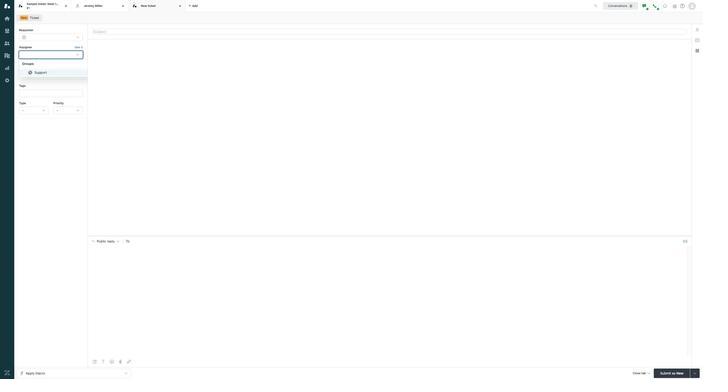 Task type: describe. For each thing, give the bounding box(es) containing it.
conversations button
[[603, 2, 639, 10]]

support option
[[19, 69, 97, 76]]

reporting image
[[4, 65, 10, 71]]

public reply button
[[88, 236, 123, 246]]

assignee list box
[[19, 59, 97, 77]]

follow button
[[75, 64, 83, 68]]

jeremy
[[84, 4, 94, 8]]

Subject field
[[92, 29, 688, 34]]

type
[[19, 101, 26, 105]]

get started image
[[4, 15, 10, 22]]

cc
[[684, 239, 688, 243]]

get help image
[[681, 4, 685, 8]]

zendesk support image
[[4, 3, 10, 9]]

customer context image
[[696, 28, 700, 32]]

groups
[[22, 62, 34, 66]]

add attachment image
[[119, 360, 122, 364]]

#1
[[27, 6, 30, 10]]

tags
[[19, 84, 26, 88]]

tab
[[642, 372, 647, 375]]

zendesk products image
[[674, 5, 677, 8]]

- for priority
[[56, 108, 58, 112]]

admin image
[[4, 77, 10, 84]]

apply macro
[[26, 371, 45, 375]]

assignee element
[[19, 51, 83, 59]]

customers image
[[4, 40, 10, 46]]

close image for tab at the left top of the page containing sample ticket: meet the ticket
[[64, 4, 68, 8]]

new ticket
[[141, 4, 156, 8]]

apply
[[26, 371, 35, 375]]

notifications image
[[664, 4, 668, 8]]

tabs tab list
[[14, 0, 590, 12]]

to
[[126, 239, 130, 243]]

views image
[[4, 28, 10, 34]]

zendesk image
[[4, 370, 10, 376]]

close
[[633, 372, 641, 375]]

close tab
[[633, 372, 647, 375]]

- button for priority
[[53, 107, 83, 114]]

follow
[[75, 64, 83, 67]]

ticket
[[30, 16, 39, 20]]

sample
[[27, 2, 37, 6]]

organizations image
[[4, 53, 10, 59]]

close image for 'new ticket' tab
[[178, 4, 183, 8]]

- for type
[[22, 108, 24, 112]]

close tab button
[[631, 369, 653, 379]]

jeremy miller tab
[[71, 0, 129, 12]]

ticket inside "sample ticket: meet the ticket #1"
[[61, 2, 69, 6]]

main element
[[0, 0, 14, 379]]



Task type: locate. For each thing, give the bounding box(es) containing it.
button displays agent's chat status as online. image
[[643, 4, 647, 8]]

1 horizontal spatial ticket
[[148, 4, 156, 8]]

- button for type
[[19, 107, 49, 114]]

secondary element
[[14, 13, 704, 23]]

1 vertical spatial new
[[21, 16, 27, 20]]

new right the as
[[677, 371, 684, 375]]

requester
[[19, 28, 33, 32]]

1 - from the left
[[22, 108, 24, 112]]

2 horizontal spatial new
[[677, 371, 684, 375]]

add link (cmd k) image
[[127, 360, 131, 364]]

0 vertical spatial new
[[141, 4, 147, 8]]

new ticket tab
[[129, 0, 186, 12]]

2 - button from the left
[[53, 107, 83, 114]]

1 horizontal spatial - button
[[53, 107, 83, 114]]

- button down the type
[[19, 107, 49, 114]]

close image
[[121, 4, 126, 8]]

close image right the the
[[64, 4, 68, 8]]

Assignee field
[[22, 53, 74, 57]]

miller
[[95, 4, 103, 8]]

add button
[[186, 0, 201, 12]]

public
[[97, 240, 106, 243]]

macro
[[35, 371, 45, 375]]

tab containing sample ticket: meet the ticket
[[14, 0, 71, 12]]

apps image
[[696, 49, 700, 53]]

reply
[[107, 240, 115, 243]]

0 horizontal spatial close image
[[64, 4, 68, 8]]

cc button
[[684, 239, 688, 244]]

2 close image from the left
[[178, 4, 183, 8]]

priority
[[53, 101, 64, 105]]

it
[[81, 46, 83, 49]]

2 - from the left
[[56, 108, 58, 112]]

0 horizontal spatial -
[[22, 108, 24, 112]]

1 horizontal spatial -
[[56, 108, 58, 112]]

the
[[55, 2, 60, 6]]

ticket inside tab
[[148, 4, 156, 8]]

public reply
[[97, 240, 115, 243]]

support
[[35, 71, 47, 75]]

Tags field
[[23, 91, 78, 96]]

as
[[673, 371, 676, 375]]

minimize composer image
[[388, 234, 392, 238]]

close image inside 'new ticket' tab
[[178, 4, 183, 8]]

- down the type
[[22, 108, 24, 112]]

knowledge image
[[696, 38, 700, 42]]

new inside 'new ticket' tab
[[141, 4, 147, 8]]

new inside secondary element
[[21, 16, 27, 20]]

sample ticket: meet the ticket #1
[[27, 2, 69, 10]]

tab
[[14, 0, 71, 12]]

- button
[[19, 107, 49, 114], [53, 107, 83, 114]]

- button down priority
[[53, 107, 83, 114]]

1 horizontal spatial new
[[141, 4, 147, 8]]

close image left the add popup button
[[178, 4, 183, 8]]

insert emojis image
[[110, 360, 114, 364]]

new for new
[[21, 16, 27, 20]]

take it
[[75, 46, 83, 49]]

take
[[75, 46, 80, 49]]

meet
[[47, 2, 55, 6]]

new left ticket
[[21, 16, 27, 20]]

format text image
[[101, 360, 105, 364]]

- down priority
[[56, 108, 58, 112]]

-
[[22, 108, 24, 112], [56, 108, 58, 112]]

1 - button from the left
[[19, 107, 49, 114]]

add
[[192, 4, 198, 8]]

assignee
[[19, 46, 32, 49]]

1 horizontal spatial close image
[[178, 4, 183, 8]]

submit
[[661, 371, 672, 375]]

ticket:
[[38, 2, 47, 6]]

2 vertical spatial new
[[677, 371, 684, 375]]

0 horizontal spatial ticket
[[61, 2, 69, 6]]

0 horizontal spatial new
[[21, 16, 27, 20]]

1 close image from the left
[[64, 4, 68, 8]]

requester element
[[19, 34, 83, 41]]

0 horizontal spatial - button
[[19, 107, 49, 114]]

ticket
[[61, 2, 69, 6], [148, 4, 156, 8]]

jeremy miller
[[84, 4, 103, 8]]

submit as new
[[661, 371, 684, 375]]

close image
[[64, 4, 68, 8], [178, 4, 183, 8]]

new right close image
[[141, 4, 147, 8]]

displays possible ticket submission types image
[[694, 372, 698, 375]]

close image inside tab
[[64, 4, 68, 8]]

new for new ticket
[[141, 4, 147, 8]]

take it button
[[75, 45, 83, 50]]

new
[[141, 4, 147, 8], [21, 16, 27, 20], [677, 371, 684, 375]]

draft mode image
[[93, 360, 97, 364]]

conversations
[[609, 4, 628, 8]]



Task type: vqa. For each thing, say whether or not it's contained in the screenshot.
Reporting icon
yes



